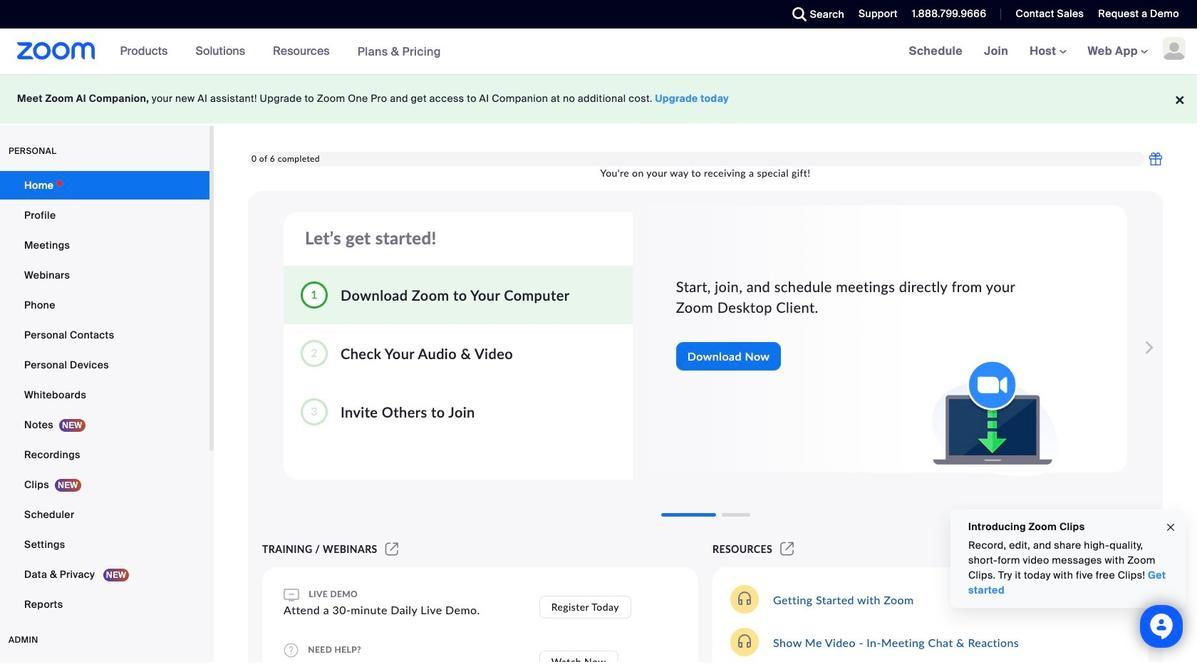 Task type: describe. For each thing, give the bounding box(es) containing it.
next image
[[1138, 334, 1158, 362]]

product information navigation
[[110, 29, 452, 75]]

zoom logo image
[[17, 42, 95, 60]]

2 window new image from the left
[[779, 543, 797, 555]]

close image
[[1166, 519, 1177, 536]]

profile picture image
[[1163, 37, 1186, 60]]

1 window new image from the left
[[383, 543, 401, 555]]



Task type: vqa. For each thing, say whether or not it's contained in the screenshot.
Hide Host Key image
no



Task type: locate. For each thing, give the bounding box(es) containing it.
personal menu menu
[[0, 171, 210, 620]]

1 horizontal spatial window new image
[[779, 543, 797, 555]]

0 horizontal spatial window new image
[[383, 543, 401, 555]]

meetings navigation
[[899, 29, 1198, 75]]

window new image
[[383, 543, 401, 555], [779, 543, 797, 555]]

banner
[[0, 29, 1198, 75]]

footer
[[0, 74, 1198, 123]]



